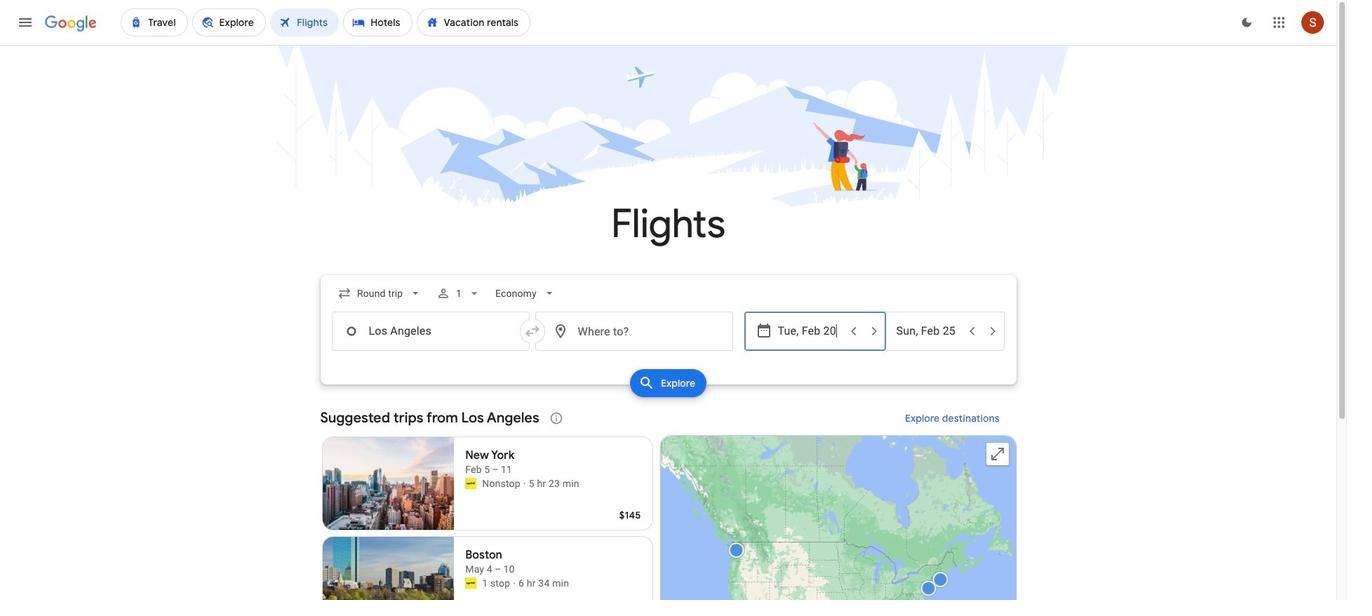 Task type: describe. For each thing, give the bounding box(es) containing it.
Departure text field
[[778, 312, 843, 350]]

Return text field
[[897, 312, 961, 350]]

 image for second spirit image from the top of the suggested trips from los angeles region in the bottom of the page
[[513, 576, 516, 590]]

Flight search field
[[309, 275, 1028, 402]]

main menu image
[[17, 14, 34, 31]]

change appearance image
[[1231, 6, 1264, 39]]



Task type: vqa. For each thing, say whether or not it's contained in the screenshot.
Send for Send to phone
no



Task type: locate. For each thing, give the bounding box(es) containing it.
2 spirit image from the top
[[466, 578, 477, 589]]

145 US dollars text field
[[620, 509, 641, 522]]

0 vertical spatial spirit image
[[466, 478, 477, 489]]

suggested trips from los angeles region
[[320, 402, 1017, 600]]

 image for second spirit image from the bottom
[[524, 477, 526, 491]]

 image
[[524, 477, 526, 491], [513, 576, 516, 590]]

None text field
[[332, 312, 530, 351]]

Where to? text field
[[535, 312, 733, 351]]

0 vertical spatial  image
[[524, 477, 526, 491]]

0 horizontal spatial  image
[[513, 576, 516, 590]]

1 spirit image from the top
[[466, 478, 477, 489]]

None field
[[332, 281, 428, 306], [490, 281, 562, 306], [332, 281, 428, 306], [490, 281, 562, 306]]

1 horizontal spatial  image
[[524, 477, 526, 491]]

1 vertical spatial  image
[[513, 576, 516, 590]]

spirit image
[[466, 478, 477, 489], [466, 578, 477, 589]]

1 vertical spatial spirit image
[[466, 578, 477, 589]]



